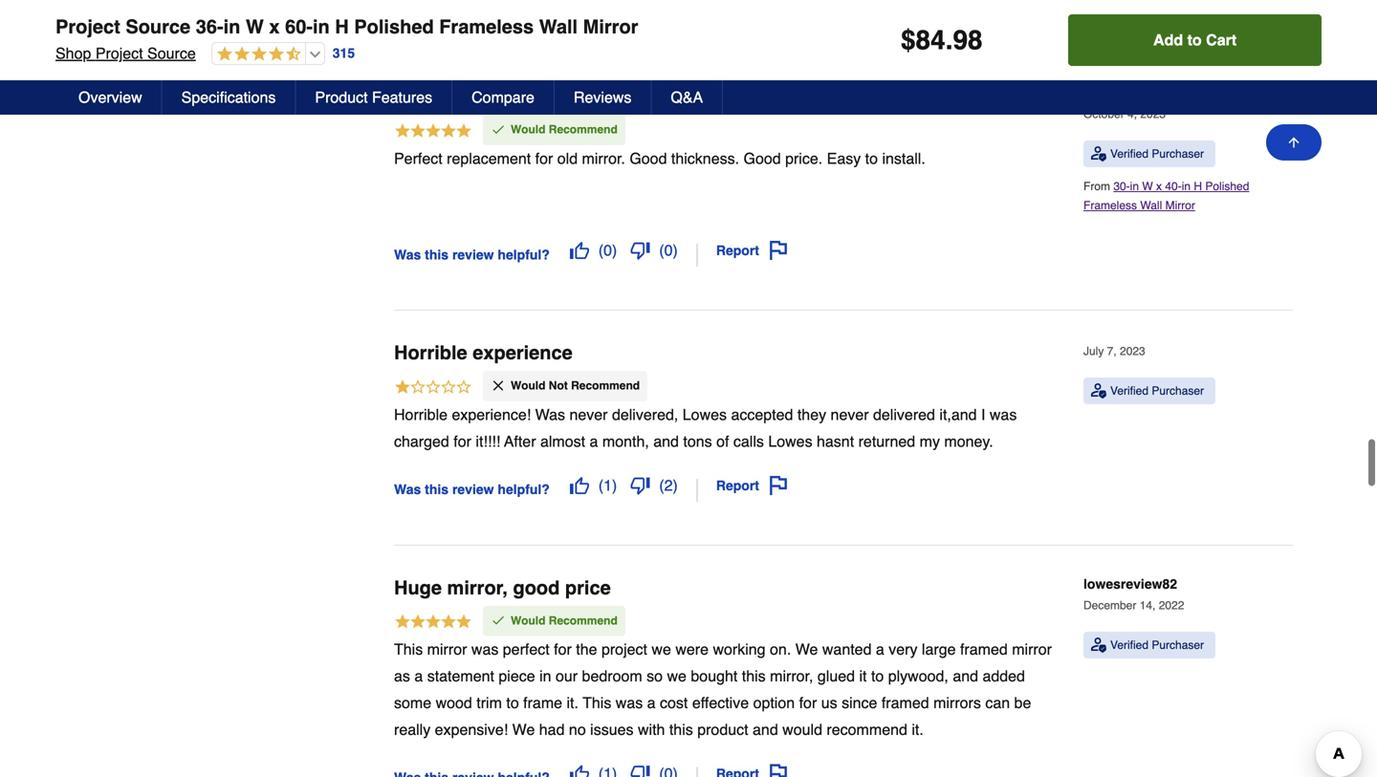 Task type: locate. For each thing, give the bounding box(es) containing it.
for left mirror.
[[535, 149, 553, 167]]

2 thumb up image from the top
[[570, 476, 589, 495]]

thumb down image down perfect replacement for old mirror. good thickness. good price. easy to install.
[[631, 241, 650, 260]]

2 vertical spatial was
[[394, 482, 421, 497]]

0 down perfect replacement for old mirror. good thickness. good price. easy to install.
[[664, 242, 673, 259]]

0 vertical spatial this
[[394, 641, 423, 658]]

never
[[570, 406, 608, 423], [831, 406, 869, 423]]

would right close icon
[[511, 379, 546, 393]]

1 horizontal spatial good
[[744, 149, 781, 167]]

thumb down image for experience
[[631, 476, 650, 495]]

source up "shop project source"
[[126, 16, 190, 38]]

frameless up compare
[[439, 16, 534, 38]]

5 stars image for perfect
[[394, 122, 472, 142]]

we
[[652, 641, 671, 658], [667, 668, 687, 685]]

1 horizontal spatial ( 0 )
[[659, 242, 678, 259]]

polished right 40-
[[1205, 180, 1249, 193]]

0 vertical spatial purchaser
[[1152, 147, 1204, 161]]

1 vertical spatial framed
[[882, 694, 929, 712]]

h up 315
[[335, 16, 349, 38]]

tons
[[683, 433, 712, 450]]

1 horizontal spatial old
[[613, 86, 642, 108]]

1 thumb down image from the top
[[631, 241, 650, 260]]

horrible inside horrible experience! was never delivered, lowes accepted they never delivered it,and i was charged for it!!!! after almost a month, and tons of calls lowes hasnt returned my money.
[[394, 406, 448, 423]]

1 star image
[[394, 378, 472, 399]]

almost
[[540, 433, 585, 450]]

we right on.
[[795, 641, 818, 658]]

1 vertical spatial purchaser
[[1152, 385, 1204, 398]]

a left the cost
[[647, 694, 656, 712]]

effective
[[692, 694, 749, 712]]

( 0 ) down mirror.
[[598, 242, 617, 259]]

1 horrible from the top
[[394, 342, 467, 364]]

it. right recommend in the bottom of the page
[[912, 721, 924, 739]]

2 would recommend from the top
[[511, 614, 618, 628]]

project
[[602, 641, 647, 658]]

1 vertical spatial 2023
[[1120, 345, 1145, 358]]

was this review helpful? for replacement
[[394, 247, 550, 262]]

horrible up the charged
[[394, 406, 448, 423]]

this up as
[[394, 641, 423, 658]]

0 vertical spatial w
[[246, 16, 264, 38]]

source down 36-
[[147, 44, 196, 62]]

review for experience
[[452, 482, 494, 497]]

horrible for horrible experience
[[394, 342, 467, 364]]

really
[[394, 721, 431, 739]]

mirror, inside this mirror was perfect for the project we were working on. we wanted a very large framed mirror as a statement piece in our bedroom so we bought this mirror, glued it to plywood, and added some wood trim to frame it. this was a cost effective option for us since framed mirrors can be really expensive! we had no issues with this product and would recommend it.
[[770, 668, 813, 685]]

0 horizontal spatial 0
[[604, 242, 612, 259]]

0 vertical spatial and
[[653, 433, 679, 450]]

0 horizontal spatial never
[[570, 406, 608, 423]]

perfect down features
[[394, 149, 443, 167]]

helpful? for replacement
[[498, 247, 550, 262]]

0 vertical spatial it.
[[567, 694, 579, 712]]

1 vertical spatial and
[[953, 668, 978, 685]]

was for horrible experience
[[394, 482, 421, 497]]

good right mirror.
[[630, 149, 667, 167]]

compare button
[[452, 80, 555, 115]]

2 vertical spatial verified purchaser
[[1110, 639, 1204, 652]]

0 horizontal spatial good
[[630, 149, 667, 167]]

2023 for perfect replacement for old mirror!
[[1140, 108, 1166, 121]]

thumb up image
[[570, 765, 589, 778]]

2 verified from the top
[[1110, 385, 1149, 398]]

thumb up image left 1
[[570, 476, 589, 495]]

easy
[[827, 149, 861, 167]]

we left 'had'
[[512, 721, 535, 739]]

would
[[782, 721, 822, 739]]

1 vertical spatial report button
[[710, 469, 795, 502]]

mirrors
[[934, 694, 981, 712]]

framed down plywood,
[[882, 694, 929, 712]]

with
[[638, 721, 665, 739]]

x
[[269, 16, 280, 38], [1156, 180, 1162, 193]]

0 horizontal spatial old
[[557, 149, 578, 167]]

recommend right not
[[571, 379, 640, 393]]

checkmark image
[[491, 122, 506, 137], [491, 613, 506, 628]]

for up mirror.
[[582, 86, 608, 108]]

( 0 )
[[598, 242, 617, 259], [659, 242, 678, 259]]

for
[[582, 86, 608, 108], [535, 149, 553, 167], [454, 433, 471, 450], [554, 641, 572, 658], [799, 694, 817, 712]]

in up "product"
[[313, 16, 330, 38]]

0 horizontal spatial and
[[653, 433, 679, 450]]

verified down 14,
[[1110, 639, 1149, 652]]

mirror up added
[[1012, 641, 1052, 658]]

1 perfect from the top
[[394, 86, 459, 108]]

in
[[223, 16, 240, 38], [313, 16, 330, 38], [1130, 180, 1139, 193], [1182, 180, 1191, 193], [539, 668, 551, 685]]

)
[[612, 242, 617, 259], [673, 242, 678, 259], [612, 477, 617, 494], [673, 477, 678, 494]]

2 5 stars image from the top
[[394, 613, 472, 634]]

2 purchaser from the top
[[1152, 385, 1204, 398]]

verified up 30-
[[1110, 147, 1149, 161]]

2023 right the 4,
[[1140, 108, 1166, 121]]

0 vertical spatial lowes
[[683, 406, 727, 423]]

recommend
[[549, 123, 618, 136], [571, 379, 640, 393], [549, 614, 618, 628]]

recommend up mirror.
[[549, 123, 618, 136]]

thumb up image for replacement
[[570, 241, 589, 260]]

2 flag image from the top
[[769, 765, 788, 778]]

framed
[[960, 641, 1008, 658], [882, 694, 929, 712]]

checkmark image down compare button
[[491, 122, 506, 137]]

mirror!
[[647, 86, 710, 108]]

0 vertical spatial recommend
[[549, 123, 618, 136]]

1 vertical spatial mirror,
[[770, 668, 813, 685]]

old left mirror!
[[613, 86, 642, 108]]

2 vertical spatial verified purchaser icon image
[[1091, 638, 1107, 653]]

3 verified purchaser from the top
[[1110, 639, 1204, 652]]

old left mirror.
[[557, 149, 578, 167]]

1 vertical spatial flag image
[[769, 765, 788, 778]]

x left 60-
[[269, 16, 280, 38]]

arrow up image
[[1286, 135, 1302, 150]]

0 vertical spatial was this review helpful?
[[394, 247, 550, 262]]

0 vertical spatial would recommend
[[511, 123, 618, 136]]

5 stars image down features
[[394, 122, 472, 142]]

mirror up statement
[[427, 641, 467, 658]]

a left very
[[876, 641, 884, 658]]

( down perfect replacement for old mirror. good thickness. good price. easy to install.
[[659, 242, 664, 259]]

frameless down 30-
[[1084, 199, 1137, 212]]

month,
[[602, 433, 649, 450]]

to right 'add' at top
[[1187, 31, 1202, 49]]

not
[[549, 379, 568, 393]]

1 vertical spatial replacement
[[447, 149, 531, 167]]

this up issues
[[583, 694, 611, 712]]

1 5 stars image from the top
[[394, 122, 472, 142]]

we up so
[[652, 641, 671, 658]]

2 vertical spatial would
[[511, 614, 546, 628]]

0 vertical spatial verified purchaser icon image
[[1091, 146, 1107, 162]]

( 0 ) down perfect replacement for old mirror. good thickness. good price. easy to install.
[[659, 242, 678, 259]]

( down month,
[[598, 477, 604, 494]]

1 report button from the top
[[710, 234, 795, 267]]

it.
[[567, 694, 579, 712], [912, 721, 924, 739]]

2 report button from the top
[[710, 469, 795, 502]]

h inside 30-in w x 40-in h polished frameless wall mirror
[[1194, 180, 1202, 193]]

features
[[372, 88, 432, 106]]

thumb down image for replacement
[[631, 241, 650, 260]]

helpful? for experience
[[498, 482, 550, 497]]

1 horizontal spatial mirror
[[1012, 641, 1052, 658]]

mirror up reviews
[[583, 16, 638, 38]]

1 vertical spatial old
[[557, 149, 578, 167]]

verified purchaser icon image
[[1091, 146, 1107, 162], [1091, 384, 1107, 399], [1091, 638, 1107, 653]]

product
[[315, 88, 368, 106]]

plywood,
[[888, 668, 949, 685]]

lowes down the they
[[768, 433, 813, 450]]

2 vertical spatial recommend
[[549, 614, 618, 628]]

1 never from the left
[[570, 406, 608, 423]]

1 would from the top
[[511, 123, 546, 136]]

to
[[1187, 31, 1202, 49], [865, 149, 878, 167], [871, 668, 884, 685], [506, 694, 519, 712]]

1 horizontal spatial mirror
[[1165, 199, 1195, 212]]

h right 40-
[[1194, 180, 1202, 193]]

flag image for huge mirror, good price
[[769, 765, 788, 778]]

july
[[1084, 345, 1104, 358]]

for left it!!!!
[[454, 433, 471, 450]]

mirror, left good on the bottom left
[[447, 577, 508, 599]]

5 stars image for huge
[[394, 613, 472, 634]]

2 verified purchaser from the top
[[1110, 385, 1204, 398]]

1 vertical spatial checkmark image
[[491, 613, 506, 628]]

q&a button
[[652, 80, 723, 115]]

our
[[556, 668, 578, 685]]

2 perfect from the top
[[394, 149, 443, 167]]

(
[[598, 242, 604, 259], [659, 242, 664, 259], [598, 477, 604, 494], [659, 477, 664, 494]]

and left tons
[[653, 433, 679, 450]]

thumb up image for experience
[[570, 476, 589, 495]]

2 verified purchaser icon image from the top
[[1091, 384, 1107, 399]]

0 vertical spatial helpful?
[[498, 247, 550, 262]]

1 flag image from the top
[[769, 241, 788, 260]]

2 helpful? from the top
[[498, 482, 550, 497]]

good left price.
[[744, 149, 781, 167]]

1 verified purchaser from the top
[[1110, 147, 1204, 161]]

polished inside 30-in w x 40-in h polished frameless wall mirror
[[1205, 180, 1249, 193]]

would not recommend
[[511, 379, 640, 393]]

and up mirrors
[[953, 668, 978, 685]]

0 vertical spatial perfect
[[394, 86, 459, 108]]

0 down mirror.
[[604, 242, 612, 259]]

verified purchaser icon image for horrible experience
[[1091, 384, 1107, 399]]

wanted
[[822, 641, 872, 658]]

price
[[565, 577, 611, 599]]

0 horizontal spatial mirror
[[583, 16, 638, 38]]

1 verified purchaser icon image from the top
[[1091, 146, 1107, 162]]

checkmark image for replacement
[[491, 122, 506, 137]]

0 horizontal spatial x
[[269, 16, 280, 38]]

frameless
[[439, 16, 534, 38], [1084, 199, 1137, 212]]

1 horizontal spatial h
[[1194, 180, 1202, 193]]

2 thumb down image from the top
[[631, 476, 650, 495]]

0 horizontal spatial it.
[[567, 694, 579, 712]]

was right i
[[990, 406, 1017, 423]]

1 vertical spatial verified purchaser icon image
[[1091, 384, 1107, 399]]

5 stars image down huge
[[394, 613, 472, 634]]

1 vertical spatial perfect
[[394, 149, 443, 167]]

0 vertical spatial 5 stars image
[[394, 122, 472, 142]]

thumb up image
[[570, 241, 589, 260], [570, 476, 589, 495]]

it. up no
[[567, 694, 579, 712]]

no
[[569, 721, 586, 739]]

huge mirror, good price
[[394, 577, 611, 599]]

$
[[901, 25, 916, 55]]

w left 40-
[[1142, 180, 1153, 193]]

thumb down image left the 2
[[631, 476, 650, 495]]

overview
[[78, 88, 142, 106]]

verified purchaser icon image down december
[[1091, 638, 1107, 653]]

perfect left compare
[[394, 86, 459, 108]]

1 vertical spatial horrible
[[394, 406, 448, 423]]

and
[[653, 433, 679, 450], [953, 668, 978, 685], [753, 721, 778, 739]]

1 ( 0 ) from the left
[[598, 242, 617, 259]]

1 vertical spatial would recommend
[[511, 614, 618, 628]]

checkmark image for mirror,
[[491, 613, 506, 628]]

mirror
[[427, 641, 467, 658], [1012, 641, 1052, 658]]

2 horrible from the top
[[394, 406, 448, 423]]

project up 'overview'
[[95, 44, 143, 62]]

2 checkmark image from the top
[[491, 613, 506, 628]]

verified
[[1110, 147, 1149, 161], [1110, 385, 1149, 398], [1110, 639, 1149, 652]]

review
[[452, 247, 494, 262], [452, 482, 494, 497]]

2023 right 7,
[[1120, 345, 1145, 358]]

recommend up the
[[549, 614, 618, 628]]

in left our
[[539, 668, 551, 685]]

2 horizontal spatial was
[[990, 406, 1017, 423]]

1 vertical spatial thumb down image
[[631, 476, 650, 495]]

in right from on the top right of the page
[[1130, 180, 1139, 193]]

mirror inside 30-in w x 40-in h polished frameless wall mirror
[[1165, 199, 1195, 212]]

1 verified from the top
[[1110, 147, 1149, 161]]

replacement for mirror!
[[464, 86, 577, 108]]

polished
[[354, 16, 434, 38], [1205, 180, 1249, 193]]

replacement for mirror.
[[447, 149, 531, 167]]

1 vertical spatial we
[[512, 721, 535, 739]]

w up 4.5 stars 'image'
[[246, 16, 264, 38]]

was down bedroom
[[616, 694, 643, 712]]

2 horizontal spatial and
[[953, 668, 978, 685]]

project up shop
[[55, 16, 120, 38]]

1 good from the left
[[630, 149, 667, 167]]

wall inside 30-in w x 40-in h polished frameless wall mirror
[[1140, 199, 1162, 212]]

( 2 )
[[659, 477, 678, 494]]

polished up 315
[[354, 16, 434, 38]]

0 vertical spatial review
[[452, 247, 494, 262]]

a right as
[[414, 668, 423, 685]]

( down mirror.
[[598, 242, 604, 259]]

we right so
[[667, 668, 687, 685]]

1 helpful? from the top
[[498, 247, 550, 262]]

was
[[990, 406, 1017, 423], [471, 641, 499, 658], [616, 694, 643, 712]]

1 horizontal spatial frameless
[[1084, 199, 1137, 212]]

1 horizontal spatial 0
[[664, 242, 673, 259]]

1 vertical spatial report
[[716, 478, 759, 493]]

0 vertical spatial thumb up image
[[570, 241, 589, 260]]

2 would from the top
[[511, 379, 546, 393]]

review for replacement
[[452, 247, 494, 262]]

lowes up tons
[[683, 406, 727, 423]]

x left 40-
[[1156, 180, 1162, 193]]

2 good from the left
[[744, 149, 781, 167]]

3 would from the top
[[511, 614, 546, 628]]

was this review helpful? for experience
[[394, 482, 550, 497]]

was
[[394, 247, 421, 262], [535, 406, 565, 423], [394, 482, 421, 497]]

1 vertical spatial x
[[1156, 180, 1162, 193]]

1 checkmark image from the top
[[491, 122, 506, 137]]

october
[[1084, 108, 1124, 121]]

1 purchaser from the top
[[1152, 147, 1204, 161]]

was inside horrible experience! was never delivered, lowes accepted they never delivered it,and i was charged for it!!!! after almost a month, and tons of calls lowes hasnt returned my money.
[[535, 406, 565, 423]]

report
[[716, 243, 759, 258], [716, 478, 759, 493]]

thumb down image
[[631, 241, 650, 260], [631, 476, 650, 495]]

thumb down image
[[631, 765, 650, 778]]

accepted
[[731, 406, 793, 423]]

1 review from the top
[[452, 247, 494, 262]]

2022
[[1159, 599, 1184, 612]]

1 horizontal spatial w
[[1142, 180, 1153, 193]]

1 vertical spatial we
[[667, 668, 687, 685]]

flag image
[[769, 476, 788, 495]]

flag image
[[769, 241, 788, 260], [769, 765, 788, 778]]

1 vertical spatial review
[[452, 482, 494, 497]]

1 was this review helpful? from the top
[[394, 247, 550, 262]]

14,
[[1140, 599, 1156, 612]]

0 vertical spatial frameless
[[439, 16, 534, 38]]

2 vertical spatial and
[[753, 721, 778, 739]]

compare
[[472, 88, 535, 106]]

2 report from the top
[[716, 478, 759, 493]]

1 horizontal spatial wall
[[1140, 199, 1162, 212]]

0 vertical spatial x
[[269, 16, 280, 38]]

2 vertical spatial was
[[616, 694, 643, 712]]

1 vertical spatial wall
[[1140, 199, 1162, 212]]

0 vertical spatial we
[[652, 641, 671, 658]]

glued
[[818, 668, 855, 685]]

2 was this review helpful? from the top
[[394, 482, 550, 497]]

1 horizontal spatial mirror,
[[770, 668, 813, 685]]

0 vertical spatial checkmark image
[[491, 122, 506, 137]]

some
[[394, 694, 431, 712]]

added
[[983, 668, 1025, 685]]

1 horizontal spatial was
[[616, 694, 643, 712]]

0 vertical spatial would
[[511, 123, 546, 136]]

3 verified purchaser icon image from the top
[[1091, 638, 1107, 653]]

1 would recommend from the top
[[511, 123, 618, 136]]

36-
[[196, 16, 223, 38]]

0 vertical spatial was
[[990, 406, 1017, 423]]

1 horizontal spatial never
[[831, 406, 869, 423]]

5 stars image
[[394, 122, 472, 142], [394, 613, 472, 634]]

lowes
[[683, 406, 727, 423], [768, 433, 813, 450]]

2 vertical spatial purchaser
[[1152, 639, 1204, 652]]

would recommend up the
[[511, 614, 618, 628]]

) down perfect replacement for old mirror. good thickness. good price. easy to install.
[[673, 242, 678, 259]]

huge
[[394, 577, 442, 599]]

1 horizontal spatial lowes
[[768, 433, 813, 450]]

verified purchaser down july 7, 2023
[[1110, 385, 1204, 398]]

verified purchaser up 40-
[[1110, 147, 1204, 161]]

never up hasnt
[[831, 406, 869, 423]]

0 vertical spatial flag image
[[769, 241, 788, 260]]

was this review helpful?
[[394, 247, 550, 262], [394, 482, 550, 497]]

large
[[922, 641, 956, 658]]

verified purchaser icon image down july
[[1091, 384, 1107, 399]]

frameless inside 30-in w x 40-in h polished frameless wall mirror
[[1084, 199, 1137, 212]]

2 review from the top
[[452, 482, 494, 497]]

would recommend for good
[[511, 614, 618, 628]]

4,
[[1128, 108, 1137, 121]]

thumb up image down mirror.
[[570, 241, 589, 260]]

0 vertical spatial polished
[[354, 16, 434, 38]]

2023 for horrible experience
[[1120, 345, 1145, 358]]

w
[[246, 16, 264, 38], [1142, 180, 1153, 193]]

july 7, 2023
[[1084, 345, 1145, 358]]

and down option
[[753, 721, 778, 739]]

statement
[[427, 668, 494, 685]]

) down mirror.
[[612, 242, 617, 259]]

1 vertical spatial thumb up image
[[570, 476, 589, 495]]

checkmark image down the huge mirror, good price
[[491, 613, 506, 628]]

purchaser
[[1152, 147, 1204, 161], [1152, 385, 1204, 398], [1152, 639, 1204, 652]]

would recommend down perfect replacement for old mirror! at top
[[511, 123, 618, 136]]

horrible up 1 star image
[[394, 342, 467, 364]]

0
[[604, 242, 612, 259], [664, 242, 673, 259]]

verified purchaser icon image up from on the top right of the page
[[1091, 146, 1107, 162]]

verified down july 7, 2023
[[1110, 385, 1149, 398]]

in inside this mirror was perfect for the project we were working on. we wanted a very large framed mirror as a statement piece in our bedroom so we bought this mirror, glued it to plywood, and added some wood trim to frame it. this was a cost effective option for us since framed mirrors can be really expensive! we had no issues with this product and would recommend it.
[[539, 668, 551, 685]]

in up 4.5 stars 'image'
[[223, 16, 240, 38]]

1 vertical spatial mirror
[[1165, 199, 1195, 212]]

1 thumb up image from the top
[[570, 241, 589, 260]]

mirror, down on.
[[770, 668, 813, 685]]

never down would not recommend
[[570, 406, 608, 423]]

0 vertical spatial source
[[126, 16, 190, 38]]

0 vertical spatial replacement
[[464, 86, 577, 108]]

mirror down 40-
[[1165, 199, 1195, 212]]

would down compare button
[[511, 123, 546, 136]]

0 vertical spatial horrible
[[394, 342, 467, 364]]

0 horizontal spatial was
[[471, 641, 499, 658]]

1 horizontal spatial polished
[[1205, 180, 1249, 193]]

315
[[333, 46, 355, 61]]

1 vertical spatial w
[[1142, 180, 1153, 193]]

horrible experience! was never delivered, lowes accepted they never delivered it,and i was charged for it!!!! after almost a month, and tons of calls lowes hasnt returned my money.
[[394, 406, 1017, 450]]

mirror
[[583, 16, 638, 38], [1165, 199, 1195, 212]]

flag image for perfect replacement for old mirror!
[[769, 241, 788, 260]]

0 horizontal spatial mirror,
[[447, 577, 508, 599]]

add
[[1153, 31, 1183, 49]]

would up perfect
[[511, 614, 546, 628]]

0 horizontal spatial mirror
[[427, 641, 467, 658]]

1 vertical spatial polished
[[1205, 180, 1249, 193]]

1 report from the top
[[716, 243, 759, 258]]

1 vertical spatial was
[[535, 406, 565, 423]]



Task type: vqa. For each thing, say whether or not it's contained in the screenshot.
Mats, within Grip Ease' Wide And Narrow Tooth Grooming Comb - Green | Removes Mats, Tangles, And Knots | Rubberized Grips For Precision Control
no



Task type: describe. For each thing, give the bounding box(es) containing it.
0 vertical spatial we
[[795, 641, 818, 658]]

reviews
[[574, 88, 632, 106]]

trim
[[477, 694, 502, 712]]

it
[[859, 668, 867, 685]]

delivered
[[873, 406, 935, 423]]

verified purchaser for perfect replacement for old mirror!
[[1110, 147, 1204, 161]]

2 mirror from the left
[[1012, 641, 1052, 658]]

us
[[821, 694, 837, 712]]

and inside horrible experience! was never delivered, lowes accepted they never delivered it,and i was charged for it!!!! after almost a month, and tons of calls lowes hasnt returned my money.
[[653, 433, 679, 450]]

report button for horrible experience
[[710, 469, 795, 502]]

bought
[[691, 668, 738, 685]]

recommend for price
[[549, 614, 618, 628]]

was for perfect replacement for old mirror!
[[394, 247, 421, 262]]

verified purchaser icon image for perfect replacement for old mirror!
[[1091, 146, 1107, 162]]

experience!
[[452, 406, 531, 423]]

( 1 )
[[598, 477, 617, 494]]

in right 30-
[[1182, 180, 1191, 193]]

recommend
[[827, 721, 908, 739]]

on.
[[770, 641, 791, 658]]

to right trim
[[506, 694, 519, 712]]

0 horizontal spatial frameless
[[439, 16, 534, 38]]

returned
[[858, 433, 915, 450]]

lowesreview82
[[1084, 576, 1177, 592]]

1 horizontal spatial and
[[753, 721, 778, 739]]

lowesreview82 december 14, 2022
[[1084, 576, 1184, 612]]

purchaser for perfect replacement for old mirror!
[[1152, 147, 1204, 161]]

option
[[753, 694, 795, 712]]

q&a
[[671, 88, 703, 106]]

40-
[[1165, 180, 1182, 193]]

cart
[[1206, 31, 1237, 49]]

1 mirror from the left
[[427, 641, 467, 658]]

60-
[[285, 16, 313, 38]]

to right 'it'
[[871, 668, 884, 685]]

.
[[946, 25, 953, 55]]

1 vertical spatial was
[[471, 641, 499, 658]]

0 horizontal spatial w
[[246, 16, 264, 38]]

0 horizontal spatial this
[[394, 641, 423, 658]]

0 vertical spatial project
[[55, 16, 120, 38]]

84
[[916, 25, 946, 55]]

product features
[[315, 88, 432, 106]]

) down horrible experience! was never delivered, lowes accepted they never delivered it,and i was charged for it!!!! after almost a month, and tons of calls lowes hasnt returned my money.
[[673, 477, 678, 494]]

) down month,
[[612, 477, 617, 494]]

so
[[647, 668, 663, 685]]

money.
[[944, 433, 993, 450]]

very
[[889, 641, 918, 658]]

install.
[[882, 149, 926, 167]]

perfect for perfect replacement for old mirror!
[[394, 86, 459, 108]]

0 horizontal spatial we
[[512, 721, 535, 739]]

x inside 30-in w x 40-in h polished frameless wall mirror
[[1156, 180, 1162, 193]]

7,
[[1107, 345, 1117, 358]]

specifications
[[181, 88, 276, 106]]

0 vertical spatial mirror,
[[447, 577, 508, 599]]

be
[[1014, 694, 1031, 712]]

charged
[[394, 433, 449, 450]]

delivered,
[[612, 406, 678, 423]]

1 vertical spatial source
[[147, 44, 196, 62]]

1 vertical spatial project
[[95, 44, 143, 62]]

cost
[[660, 694, 688, 712]]

0 vertical spatial wall
[[539, 16, 578, 38]]

verified purchaser for horrible experience
[[1110, 385, 1204, 398]]

30-in w x 40-in h polished frameless wall mirror
[[1084, 180, 1249, 212]]

2 0 from the left
[[664, 242, 673, 259]]

perfect replacement for old mirror!
[[394, 86, 710, 108]]

a inside horrible experience! was never delivered, lowes accepted they never delivered it,and i was charged for it!!!! after almost a month, and tons of calls lowes hasnt returned my money.
[[590, 433, 598, 450]]

had
[[539, 721, 565, 739]]

perfect replacement for old mirror. good thickness. good price. easy to install.
[[394, 149, 926, 167]]

1 horizontal spatial this
[[583, 694, 611, 712]]

shop project source
[[55, 44, 196, 62]]

frame
[[523, 694, 562, 712]]

to inside button
[[1187, 31, 1202, 49]]

report for horrible experience
[[716, 478, 759, 493]]

would recommend for for
[[511, 123, 618, 136]]

mirror.
[[582, 149, 625, 167]]

would for experience
[[511, 379, 546, 393]]

working
[[713, 641, 766, 658]]

they
[[797, 406, 826, 423]]

0 horizontal spatial h
[[335, 16, 349, 38]]

can
[[985, 694, 1010, 712]]

add to cart
[[1153, 31, 1237, 49]]

verified for horrible experience
[[1110, 385, 1149, 398]]

old for mirror.
[[557, 149, 578, 167]]

after
[[504, 433, 536, 450]]

specifications button
[[162, 80, 296, 115]]

2 ( 0 ) from the left
[[659, 242, 678, 259]]

30-in w x 40-in h polished frameless wall mirror link
[[1084, 180, 1249, 212]]

2 never from the left
[[831, 406, 869, 423]]

to right easy
[[865, 149, 878, 167]]

it,and
[[940, 406, 977, 423]]

for inside horrible experience! was never delivered, lowes accepted they never delivered it,and i was charged for it!!!! after almost a month, and tons of calls lowes hasnt returned my money.
[[454, 433, 471, 450]]

close image
[[491, 378, 506, 393]]

the
[[576, 641, 597, 658]]

0 vertical spatial framed
[[960, 641, 1008, 658]]

horrible experience
[[394, 342, 573, 364]]

1
[[604, 477, 612, 494]]

( right ( 1 )
[[659, 477, 664, 494]]

for left the
[[554, 641, 572, 658]]

3 purchaser from the top
[[1152, 639, 1204, 652]]

would for mirror,
[[511, 614, 546, 628]]

1 vertical spatial lowes
[[768, 433, 813, 450]]

report button for perfect replacement for old mirror!
[[710, 234, 795, 267]]

3 verified from the top
[[1110, 639, 1149, 652]]

would for replacement
[[511, 123, 546, 136]]

piece
[[499, 668, 535, 685]]

as
[[394, 668, 410, 685]]

4.5 stars image
[[212, 46, 301, 64]]

reviews button
[[555, 80, 652, 115]]

w inside 30-in w x 40-in h polished frameless wall mirror
[[1142, 180, 1153, 193]]

expensive!
[[435, 721, 508, 739]]

recommend for old
[[549, 123, 618, 136]]

98
[[953, 25, 983, 55]]

old for mirror!
[[613, 86, 642, 108]]

product
[[697, 721, 748, 739]]

since
[[842, 694, 877, 712]]

verified for perfect replacement for old mirror!
[[1110, 147, 1149, 161]]

1 0 from the left
[[604, 242, 612, 259]]

it!!!!
[[476, 433, 500, 450]]

1 vertical spatial recommend
[[571, 379, 640, 393]]

purchaser for horrible experience
[[1152, 385, 1204, 398]]

horrible for horrible experience! was never delivered, lowes accepted they never delivered it,and i was charged for it!!!! after almost a month, and tons of calls lowes hasnt returned my money.
[[394, 406, 448, 423]]

30-
[[1114, 180, 1130, 193]]

bedroom
[[582, 668, 642, 685]]

project source 36-in w x 60-in h polished frameless wall mirror
[[55, 16, 638, 38]]

overview button
[[59, 80, 162, 115]]

shop
[[55, 44, 91, 62]]

report for perfect replacement for old mirror!
[[716, 243, 759, 258]]

$ 84 . 98
[[901, 25, 983, 55]]

perfect for perfect replacement for old mirror. good thickness. good price. easy to install.
[[394, 149, 443, 167]]

my
[[920, 433, 940, 450]]

thickness.
[[671, 149, 739, 167]]

1 vertical spatial it.
[[912, 721, 924, 739]]

was inside horrible experience! was never delivered, lowes accepted they never delivered it,and i was charged for it!!!! after almost a month, and tons of calls lowes hasnt returned my money.
[[990, 406, 1017, 423]]

wood
[[436, 694, 472, 712]]

0 horizontal spatial polished
[[354, 16, 434, 38]]

good
[[513, 577, 560, 599]]

calls
[[733, 433, 764, 450]]

issues
[[590, 721, 634, 739]]

for left "us"
[[799, 694, 817, 712]]



